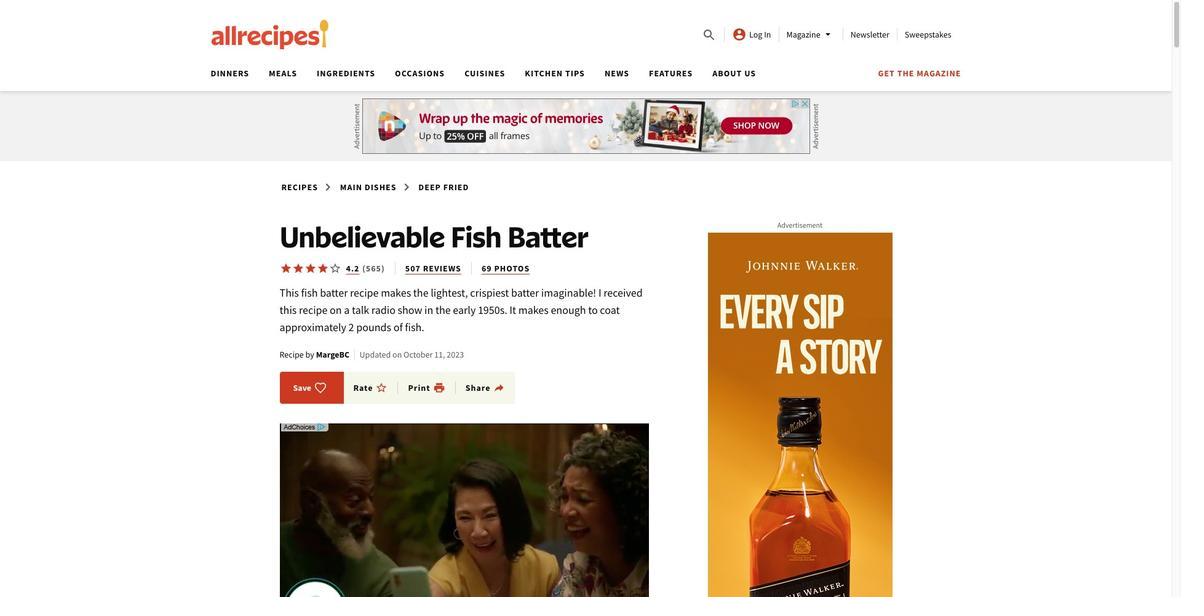 Task type: describe. For each thing, give the bounding box(es) containing it.
share image
[[493, 382, 506, 394]]

1 vertical spatial on
[[393, 349, 402, 360]]

tips
[[566, 68, 585, 79]]

meals link
[[269, 68, 297, 79]]

share
[[466, 382, 491, 394]]

2023
[[447, 349, 464, 360]]

4.2
[[346, 263, 360, 274]]

this
[[280, 286, 299, 300]]

rate
[[354, 382, 373, 394]]

star empty image
[[376, 382, 388, 394]]

69 photos
[[482, 263, 530, 274]]

about
[[713, 68, 742, 79]]

magazine
[[787, 29, 821, 40]]

1 star image from the left
[[280, 262, 292, 274]]

video player application
[[280, 424, 649, 597]]

main dishes
[[340, 182, 397, 193]]

3 star image from the left
[[304, 262, 317, 274]]

account image
[[732, 27, 747, 42]]

deep
[[419, 182, 441, 193]]

fish.
[[405, 320, 425, 334]]

fish
[[301, 286, 318, 300]]

approximately
[[280, 320, 347, 334]]

recipes link
[[280, 179, 320, 195]]

2 batter from the left
[[511, 286, 539, 300]]

chevron_right image
[[321, 180, 335, 194]]

meals
[[269, 68, 297, 79]]

pounds
[[356, 320, 391, 334]]

deep fried
[[419, 182, 469, 193]]

magazine
[[917, 68, 962, 79]]

lightest,
[[431, 286, 468, 300]]

received
[[604, 286, 643, 300]]

kitchen
[[525, 68, 563, 79]]

in
[[425, 303, 433, 317]]

the
[[898, 68, 915, 79]]

updated
[[360, 349, 391, 360]]

0 vertical spatial recipe
[[350, 286, 379, 300]]

crispiest
[[470, 286, 509, 300]]

radio
[[372, 303, 396, 317]]

by
[[306, 349, 314, 360]]

fried
[[444, 182, 469, 193]]

star image
[[317, 262, 329, 274]]

log in
[[750, 29, 772, 40]]

margebc
[[316, 349, 350, 360]]

early
[[453, 303, 476, 317]]

occasions link
[[395, 68, 445, 79]]

features link
[[649, 68, 693, 79]]

coat
[[600, 303, 620, 317]]

cuisines
[[465, 68, 506, 79]]

2 star image from the left
[[292, 262, 304, 274]]

features
[[649, 68, 693, 79]]

1 vertical spatial advertisement region
[[708, 233, 893, 597]]

1 horizontal spatial the
[[436, 303, 451, 317]]

get
[[879, 68, 895, 79]]

batter
[[508, 218, 589, 254]]

4.2 (565)
[[346, 263, 385, 274]]

kitchen tips link
[[525, 68, 585, 79]]

cuisines link
[[465, 68, 506, 79]]

it
[[510, 303, 516, 317]]

deep fried link
[[417, 179, 471, 195]]

about us link
[[713, 68, 756, 79]]

banner containing log in
[[0, 0, 1172, 91]]

print image
[[433, 382, 445, 394]]

rate button
[[354, 382, 398, 394]]

enough
[[551, 303, 586, 317]]

talk
[[352, 303, 369, 317]]

chevron_right image
[[399, 180, 414, 194]]

main
[[340, 182, 362, 193]]

occasions
[[395, 68, 445, 79]]

magazine button
[[787, 27, 836, 42]]

recipe
[[280, 349, 304, 360]]

(565)
[[363, 263, 385, 274]]

0 horizontal spatial makes
[[381, 286, 411, 300]]

on inside this fish batter recipe makes the lightest, crispiest batter imaginable! i received this recipe on a talk radio show in the early 1950s. it makes enough to coat approximately 2 pounds of fish.
[[330, 303, 342, 317]]

get the magazine
[[879, 68, 962, 79]]

print
[[408, 382, 431, 394]]

dinners
[[211, 68, 249, 79]]

1950s.
[[478, 303, 508, 317]]



Task type: vqa. For each thing, say whether or not it's contained in the screenshot.
bottom makes
yes



Task type: locate. For each thing, give the bounding box(es) containing it.
log in link
[[732, 27, 772, 42]]

caret_down image
[[821, 27, 836, 42]]

0 horizontal spatial recipe
[[299, 303, 328, 317]]

i
[[599, 286, 602, 300]]

updated on october 11, 2023
[[360, 349, 464, 360]]

69
[[482, 263, 492, 274]]

star empty image
[[329, 262, 341, 274]]

11,
[[435, 349, 445, 360]]

home image
[[211, 20, 329, 49]]

makes
[[381, 286, 411, 300], [519, 303, 549, 317]]

main dishes link
[[338, 179, 399, 195]]

makes up radio
[[381, 286, 411, 300]]

507
[[405, 263, 421, 274]]

to
[[588, 303, 598, 317]]

advertisement region
[[362, 98, 810, 154], [708, 233, 893, 597]]

this fish batter recipe makes the lightest, crispiest batter imaginable! i received this recipe on a talk radio show in the early 1950s. it makes enough to coat approximately 2 pounds of fish.
[[280, 286, 643, 334]]

fish
[[451, 218, 502, 254]]

ingredients
[[317, 68, 376, 79]]

recipes
[[282, 182, 318, 193]]

print button
[[408, 382, 445, 394]]

star image up fish
[[304, 262, 317, 274]]

save
[[293, 382, 312, 394]]

imaginable!
[[541, 286, 597, 300]]

of
[[394, 320, 403, 334]]

1 batter from the left
[[320, 286, 348, 300]]

1 vertical spatial the
[[436, 303, 451, 317]]

batter up 'a'
[[320, 286, 348, 300]]

us
[[745, 68, 756, 79]]

unbelievable
[[280, 218, 445, 254]]

favorite image
[[315, 382, 327, 394]]

batter up it
[[511, 286, 539, 300]]

0 vertical spatial makes
[[381, 286, 411, 300]]

1 horizontal spatial recipe
[[350, 286, 379, 300]]

reviews
[[423, 263, 462, 274]]

banner
[[0, 0, 1172, 91]]

save button
[[290, 382, 331, 394]]

newsletter button
[[851, 29, 890, 40]]

log
[[750, 29, 763, 40]]

on left october
[[393, 349, 402, 360]]

recipe up the approximately
[[299, 303, 328, 317]]

recipe up 'talk'
[[350, 286, 379, 300]]

navigation
[[201, 64, 962, 91]]

on left 'a'
[[330, 303, 342, 317]]

makes right it
[[519, 303, 549, 317]]

navigation containing dinners
[[201, 64, 962, 91]]

share button
[[466, 382, 506, 394]]

1 horizontal spatial makes
[[519, 303, 549, 317]]

show
[[398, 303, 422, 317]]

about us
[[713, 68, 756, 79]]

newsletter
[[851, 29, 890, 40]]

the right in
[[436, 303, 451, 317]]

batter
[[320, 286, 348, 300], [511, 286, 539, 300]]

search image
[[702, 28, 717, 42]]

ingredients link
[[317, 68, 376, 79]]

dinners link
[[211, 68, 249, 79]]

on
[[330, 303, 342, 317], [393, 349, 402, 360]]

kitchen tips
[[525, 68, 585, 79]]

this
[[280, 303, 297, 317]]

0 horizontal spatial the
[[413, 286, 429, 300]]

0 horizontal spatial on
[[330, 303, 342, 317]]

sweepstakes
[[905, 29, 952, 40]]

unbelievable fish batter
[[280, 218, 589, 254]]

507 reviews
[[405, 263, 462, 274]]

0 vertical spatial advertisement region
[[362, 98, 810, 154]]

dishes
[[365, 182, 397, 193]]

in
[[765, 29, 772, 40]]

2
[[349, 320, 354, 334]]

0 vertical spatial on
[[330, 303, 342, 317]]

1 vertical spatial recipe
[[299, 303, 328, 317]]

star image up this
[[280, 262, 292, 274]]

sweepstakes link
[[905, 29, 952, 40]]

news
[[605, 68, 630, 79]]

photos
[[495, 263, 530, 274]]

recipe
[[350, 286, 379, 300], [299, 303, 328, 317]]

0 vertical spatial the
[[413, 286, 429, 300]]

star image left star image
[[292, 262, 304, 274]]

news link
[[605, 68, 630, 79]]

the up in
[[413, 286, 429, 300]]

get the magazine link
[[879, 68, 962, 79]]

star image
[[280, 262, 292, 274], [292, 262, 304, 274], [304, 262, 317, 274]]

recipe by margebc
[[280, 349, 350, 360]]

0 horizontal spatial batter
[[320, 286, 348, 300]]

a
[[344, 303, 350, 317]]

the
[[413, 286, 429, 300], [436, 303, 451, 317]]

1 horizontal spatial batter
[[511, 286, 539, 300]]

1 vertical spatial makes
[[519, 303, 549, 317]]

october
[[404, 349, 433, 360]]

1 horizontal spatial on
[[393, 349, 402, 360]]



